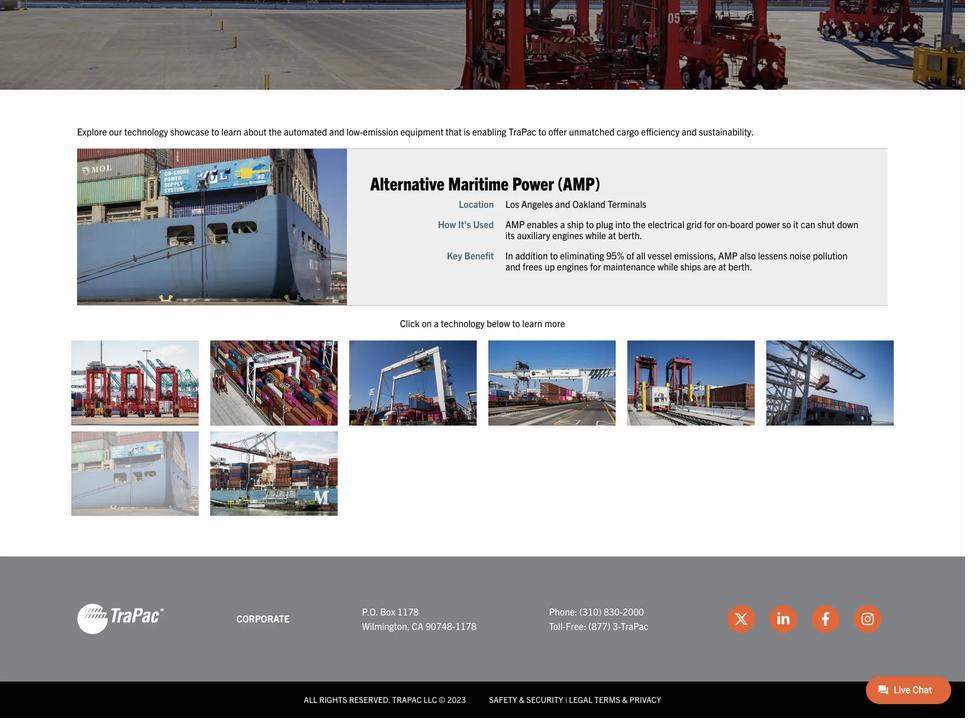 Task type: locate. For each thing, give the bounding box(es) containing it.
1 vertical spatial a
[[434, 318, 439, 329]]

0 vertical spatial a
[[560, 218, 565, 230]]

& right terms at bottom right
[[622, 695, 628, 705]]

0 horizontal spatial for
[[590, 261, 601, 272]]

0 vertical spatial the
[[269, 125, 282, 137]]

p.o. box 1178 wilmington, ca 90748-1178
[[362, 606, 477, 632]]

1 horizontal spatial 1178
[[455, 621, 477, 632]]

1 horizontal spatial a
[[560, 218, 565, 230]]

to right ship
[[586, 218, 594, 230]]

0 vertical spatial for
[[704, 218, 715, 230]]

at inside in addition to eliminating 95% of all vessel emissions, amp also lessens noise pollution and frees up engines for maintenance while ships are at berth.
[[719, 261, 726, 272]]

0 horizontal spatial learn
[[221, 125, 241, 137]]

1 horizontal spatial learn
[[522, 318, 542, 329]]

ships
[[681, 261, 702, 272]]

more
[[545, 318, 565, 329]]

©
[[439, 695, 445, 705]]

trapac down the 2000
[[621, 621, 648, 632]]

berth. for emissions,
[[729, 261, 753, 272]]

a inside the amp enables a ship to plug into the electrical grid for on-board power so it can shut down its auxiliary engines while at berth.
[[560, 218, 565, 230]]

its
[[506, 229, 515, 241]]

to right addition
[[550, 250, 558, 261]]

engines inside in addition to eliminating 95% of all vessel emissions, amp also lessens noise pollution and frees up engines for maintenance while ships are at berth.
[[557, 261, 588, 272]]

berth. inside in addition to eliminating 95% of all vessel emissions, amp also lessens noise pollution and frees up engines for maintenance while ships are at berth.
[[729, 261, 753, 272]]

0 vertical spatial while
[[586, 229, 606, 241]]

terminals
[[608, 198, 647, 209]]

amp inside in addition to eliminating 95% of all vessel emissions, amp also lessens noise pollution and frees up engines for maintenance while ships are at berth.
[[719, 250, 738, 261]]

amp enables a ship to plug into the electrical grid for on-board power so it can shut down its auxiliary engines while at berth.
[[506, 218, 859, 241]]

maritime
[[448, 172, 509, 194]]

1 vertical spatial at
[[719, 261, 726, 272]]

click on a technology below to learn more
[[400, 318, 565, 329]]

the for electrical
[[633, 218, 646, 230]]

for left 95%
[[590, 261, 601, 272]]

rights
[[319, 695, 347, 705]]

while inside in addition to eliminating 95% of all vessel emissions, amp also lessens noise pollution and frees up engines for maintenance while ships are at berth.
[[658, 261, 678, 272]]

and left frees
[[506, 261, 521, 272]]

p.o.
[[362, 606, 378, 617]]

the inside the amp enables a ship to plug into the electrical grid for on-board power so it can shut down its auxiliary engines while at berth.
[[633, 218, 646, 230]]

engines up eliminating
[[553, 229, 584, 241]]

location
[[459, 198, 494, 209]]

berth. right are
[[729, 261, 753, 272]]

0 vertical spatial trapac
[[509, 125, 536, 137]]

at
[[609, 229, 616, 241], [719, 261, 726, 272]]

in
[[506, 250, 513, 261]]

learn left more
[[522, 318, 542, 329]]

and right the 'efficiency' on the top right
[[682, 125, 697, 137]]

1 horizontal spatial at
[[719, 261, 726, 272]]

for inside the amp enables a ship to plug into the electrical grid for on-board power so it can shut down its auxiliary engines while at berth.
[[704, 218, 715, 230]]

1178
[[397, 606, 419, 617], [455, 621, 477, 632]]

1 vertical spatial trapac
[[621, 621, 648, 632]]

0 horizontal spatial 1178
[[397, 606, 419, 617]]

enables
[[527, 218, 558, 230]]

3-
[[613, 621, 621, 632]]

enabling
[[472, 125, 506, 137]]

1 horizontal spatial for
[[704, 218, 715, 230]]

at inside the amp enables a ship to plug into the electrical grid for on-board power so it can shut down its auxiliary engines while at berth.
[[609, 229, 616, 241]]

0 horizontal spatial trapac
[[509, 125, 536, 137]]

0 vertical spatial 1178
[[397, 606, 419, 617]]

technology right our
[[124, 125, 168, 137]]

0 horizontal spatial amp
[[506, 218, 525, 230]]

1 horizontal spatial the
[[633, 218, 646, 230]]

plug
[[596, 218, 614, 230]]

all rights reserved. trapac llc © 2023
[[304, 695, 466, 705]]

engines right up
[[557, 261, 588, 272]]

1 vertical spatial the
[[633, 218, 646, 230]]

at right are
[[719, 261, 726, 272]]

1 vertical spatial while
[[658, 261, 678, 272]]

trapac los angeles automated radiation scanning image
[[627, 341, 755, 426]]

1 horizontal spatial while
[[658, 261, 678, 272]]

1 vertical spatial berth.
[[729, 261, 753, 272]]

and up ship
[[555, 198, 571, 209]]

footer containing p.o. box 1178
[[0, 557, 965, 718]]

how
[[438, 218, 456, 230]]

reserved.
[[349, 695, 390, 705]]

berth.
[[619, 229, 643, 241], [729, 261, 753, 272]]

830-
[[604, 606, 623, 617]]

a left ship
[[560, 218, 565, 230]]

legal
[[569, 695, 593, 705]]

learn
[[221, 125, 241, 137], [522, 318, 542, 329]]

pollution
[[813, 250, 848, 261]]

to inside in addition to eliminating 95% of all vessel emissions, amp also lessens noise pollution and frees up engines for maintenance while ships are at berth.
[[550, 250, 558, 261]]

learn left about
[[221, 125, 241, 137]]

2023
[[447, 695, 466, 705]]

for inside in addition to eliminating 95% of all vessel emissions, amp also lessens noise pollution and frees up engines for maintenance while ships are at berth.
[[590, 261, 601, 272]]

0 vertical spatial at
[[609, 229, 616, 241]]

(310)
[[579, 606, 602, 617]]

los angeles and oakland terminals
[[506, 198, 647, 209]]

berth. inside the amp enables a ship to plug into the electrical grid for on-board power so it can shut down its auxiliary engines while at berth.
[[619, 229, 643, 241]]

1 vertical spatial learn
[[522, 318, 542, 329]]

is
[[464, 125, 470, 137]]

los
[[506, 198, 520, 209]]

ca
[[412, 621, 423, 632]]

1 vertical spatial engines
[[557, 261, 588, 272]]

the right about
[[269, 125, 282, 137]]

also
[[740, 250, 756, 261]]

engines
[[553, 229, 584, 241], [557, 261, 588, 272]]

for
[[704, 218, 715, 230], [590, 261, 601, 272]]

0 horizontal spatial the
[[269, 125, 282, 137]]

the right into
[[633, 218, 646, 230]]

eliminating
[[560, 250, 604, 261]]

1 vertical spatial amp
[[719, 250, 738, 261]]

cargo
[[617, 125, 639, 137]]

0 vertical spatial berth.
[[619, 229, 643, 241]]

1 vertical spatial technology
[[441, 318, 485, 329]]

1 horizontal spatial trapac
[[621, 621, 648, 632]]

and
[[329, 125, 344, 137], [682, 125, 697, 137], [555, 198, 571, 209], [506, 261, 521, 272]]

while right ship
[[586, 229, 606, 241]]

90748-
[[426, 621, 455, 632]]

security
[[526, 695, 563, 705]]

0 vertical spatial amp
[[506, 218, 525, 230]]

1 horizontal spatial amp
[[719, 250, 738, 261]]

maintenance
[[603, 261, 656, 272]]

1 horizontal spatial berth.
[[729, 261, 753, 272]]

1178 right ca in the left of the page
[[455, 621, 477, 632]]

power
[[756, 218, 780, 230]]

free:
[[566, 621, 586, 632]]

a for technology
[[434, 318, 439, 329]]

amp down los at the right
[[506, 218, 525, 230]]

while inside the amp enables a ship to plug into the electrical grid for on-board power so it can shut down its auxiliary engines while at berth.
[[586, 229, 606, 241]]

0 horizontal spatial &
[[519, 695, 525, 705]]

0 horizontal spatial a
[[434, 318, 439, 329]]

safety & security link
[[489, 695, 563, 705]]

technology left 'below'
[[441, 318, 485, 329]]

in addition to eliminating 95% of all vessel emissions, amp also lessens noise pollution and frees up engines for maintenance while ships are at berth.
[[506, 250, 848, 272]]

to
[[211, 125, 219, 137], [539, 125, 546, 137], [586, 218, 594, 230], [550, 250, 558, 261], [512, 318, 520, 329]]

at up 95%
[[609, 229, 616, 241]]

berth. up of at the right
[[619, 229, 643, 241]]

1 vertical spatial 1178
[[455, 621, 477, 632]]

1 vertical spatial for
[[590, 261, 601, 272]]

technology
[[124, 125, 168, 137], [441, 318, 485, 329]]

while left the ships
[[658, 261, 678, 272]]

0 horizontal spatial while
[[586, 229, 606, 241]]

0 horizontal spatial technology
[[124, 125, 168, 137]]

footer
[[0, 557, 965, 718]]

0 vertical spatial technology
[[124, 125, 168, 137]]

0 horizontal spatial berth.
[[619, 229, 643, 241]]

amp left also
[[719, 250, 738, 261]]

trapac right enabling
[[509, 125, 536, 137]]

trapac inside alternative maritime power (amp) main content
[[509, 125, 536, 137]]

for left on-
[[704, 218, 715, 230]]

1 horizontal spatial &
[[622, 695, 628, 705]]

ship
[[567, 218, 584, 230]]

a for ship
[[560, 218, 565, 230]]

box
[[380, 606, 395, 617]]

& right safety
[[519, 695, 525, 705]]

&
[[519, 695, 525, 705], [622, 695, 628, 705]]

trapac
[[392, 695, 422, 705]]

0 vertical spatial engines
[[553, 229, 584, 241]]

2000
[[623, 606, 644, 617]]

1178 up ca in the left of the page
[[397, 606, 419, 617]]

lessens
[[758, 250, 788, 261]]

0 horizontal spatial at
[[609, 229, 616, 241]]

all
[[304, 695, 317, 705]]

grid
[[687, 218, 702, 230]]

and inside in addition to eliminating 95% of all vessel emissions, amp also lessens noise pollution and frees up engines for maintenance while ships are at berth.
[[506, 261, 521, 272]]

a right on
[[434, 318, 439, 329]]

trapac inside phone: (310) 830-2000 toll-free: (877) 3-trapac
[[621, 621, 648, 632]]



Task type: vqa. For each thing, say whether or not it's contained in the screenshot.
Cranes
no



Task type: describe. For each thing, give the bounding box(es) containing it.
angeles
[[522, 198, 553, 209]]

phone:
[[549, 606, 577, 617]]

power
[[513, 172, 554, 194]]

our
[[109, 125, 122, 137]]

all
[[637, 250, 646, 261]]

95%
[[607, 250, 625, 261]]

at for while
[[609, 229, 616, 241]]

emissions,
[[675, 250, 717, 261]]

to inside the amp enables a ship to plug into the electrical grid for on-board power so it can shut down its auxiliary engines while at berth.
[[586, 218, 594, 230]]

corporate
[[236, 613, 290, 625]]

click
[[400, 318, 420, 329]]

electrical
[[648, 218, 685, 230]]

down
[[837, 218, 859, 230]]

on
[[422, 318, 432, 329]]

key benefit
[[447, 250, 494, 261]]

benefit
[[465, 250, 494, 261]]

berth. for electrical
[[619, 229, 643, 241]]

(877)
[[588, 621, 611, 632]]

safety & security | legal terms & privacy
[[489, 695, 661, 705]]

automated
[[284, 125, 327, 137]]

1 & from the left
[[519, 695, 525, 705]]

trapac los angeles automated stacking crane image
[[210, 341, 338, 426]]

low-
[[346, 125, 363, 137]]

trapac los angeles automated straddle carrier image
[[71, 341, 199, 426]]

auxiliary
[[517, 229, 551, 241]]

addition
[[516, 250, 548, 261]]

unmatched
[[569, 125, 615, 137]]

explore our technology showcase to learn about the automated and low-emission equipment that is enabling trapac to offer unmatched cargo efficiency and sustainability.
[[77, 125, 754, 137]]

|
[[565, 695, 567, 705]]

offer
[[549, 125, 567, 137]]

legal terms & privacy link
[[569, 695, 661, 705]]

into
[[616, 218, 631, 230]]

toll-
[[549, 621, 566, 632]]

shut
[[818, 218, 835, 230]]

amp inside the amp enables a ship to plug into the electrical grid for on-board power so it can shut down its auxiliary engines while at berth.
[[506, 218, 525, 230]]

phone: (310) 830-2000 toll-free: (877) 3-trapac
[[549, 606, 648, 632]]

0 vertical spatial learn
[[221, 125, 241, 137]]

efficiency
[[641, 125, 680, 137]]

and left the low-
[[329, 125, 344, 137]]

to left offer
[[539, 125, 546, 137]]

llc
[[424, 695, 437, 705]]

noise
[[790, 250, 811, 261]]

1 horizontal spatial technology
[[441, 318, 485, 329]]

are
[[704, 261, 716, 272]]

(amp)
[[558, 172, 601, 194]]

emission
[[363, 125, 398, 137]]

wilmington,
[[362, 621, 410, 632]]

to right 'below'
[[512, 318, 520, 329]]

board
[[731, 218, 754, 230]]

up
[[545, 261, 555, 272]]

about
[[244, 125, 267, 137]]

2 & from the left
[[622, 695, 628, 705]]

it's
[[458, 218, 471, 230]]

engines inside the amp enables a ship to plug into the electrical grid for on-board power so it can shut down its auxiliary engines while at berth.
[[553, 229, 584, 241]]

oakland
[[573, 198, 606, 209]]

below
[[487, 318, 510, 329]]

can
[[801, 218, 816, 230]]

that
[[446, 125, 462, 137]]

so
[[782, 218, 792, 230]]

used
[[473, 218, 494, 230]]

the for automated
[[269, 125, 282, 137]]

how it's used
[[438, 218, 494, 230]]

on-
[[717, 218, 731, 230]]

to right the showcase
[[211, 125, 219, 137]]

it
[[794, 218, 799, 230]]

alternative maritime power (amp) main content
[[65, 124, 965, 522]]

terms
[[594, 695, 620, 705]]

safety
[[489, 695, 517, 705]]

of
[[627, 250, 634, 261]]

key
[[447, 250, 462, 261]]

frees
[[523, 261, 543, 272]]

at for are
[[719, 261, 726, 272]]

explore
[[77, 125, 107, 137]]

privacy
[[630, 695, 661, 705]]

alternative maritime power (amp)
[[371, 172, 601, 194]]

equipment
[[400, 125, 444, 137]]

corporate image
[[77, 603, 164, 636]]

vessel
[[648, 250, 672, 261]]

sustainability.
[[699, 125, 754, 137]]

showcase
[[170, 125, 209, 137]]

alternative
[[371, 172, 445, 194]]



